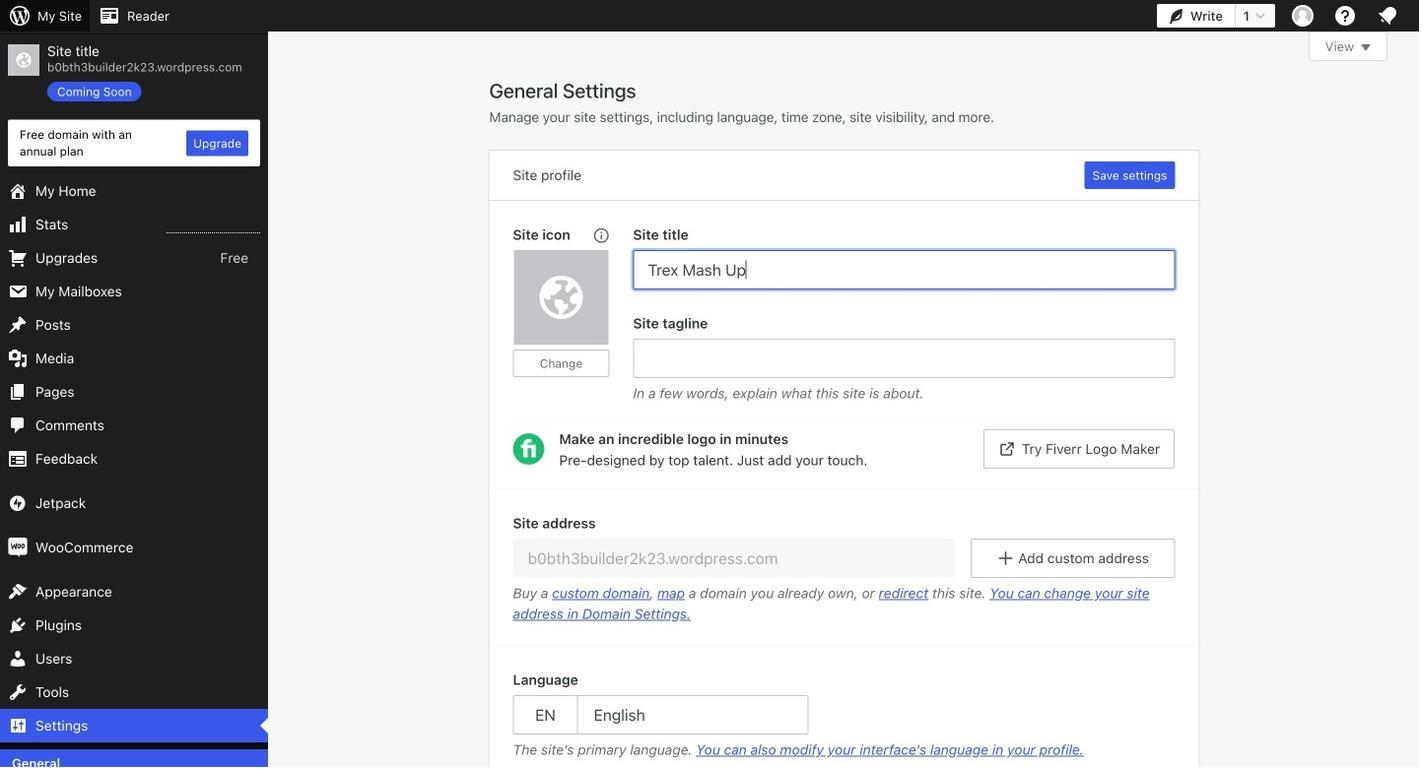 Task type: vqa. For each thing, say whether or not it's contained in the screenshot.
closed icon
yes



Task type: describe. For each thing, give the bounding box(es) containing it.
my profile image
[[1292, 5, 1314, 27]]

manage your notifications image
[[1376, 4, 1400, 28]]

more information image
[[592, 226, 610, 244]]

fiverr small logo image
[[513, 434, 545, 465]]



Task type: locate. For each thing, give the bounding box(es) containing it.
1 vertical spatial img image
[[8, 538, 28, 558]]

None text field
[[633, 250, 1175, 290], [633, 339, 1175, 379], [513, 539, 955, 579], [633, 250, 1175, 290], [633, 339, 1175, 379], [513, 539, 955, 579]]

help image
[[1334, 4, 1357, 28]]

group
[[513, 225, 633, 409], [633, 225, 1175, 290], [633, 313, 1175, 409], [489, 489, 1199, 647], [513, 670, 1175, 766]]

0 vertical spatial img image
[[8, 494, 28, 514]]

img image
[[8, 494, 28, 514], [8, 538, 28, 558]]

highest hourly views 0 image
[[167, 221, 260, 234]]

closed image
[[1361, 44, 1371, 51]]

2 img image from the top
[[8, 538, 28, 558]]

main content
[[489, 32, 1388, 768]]

1 img image from the top
[[8, 494, 28, 514]]



